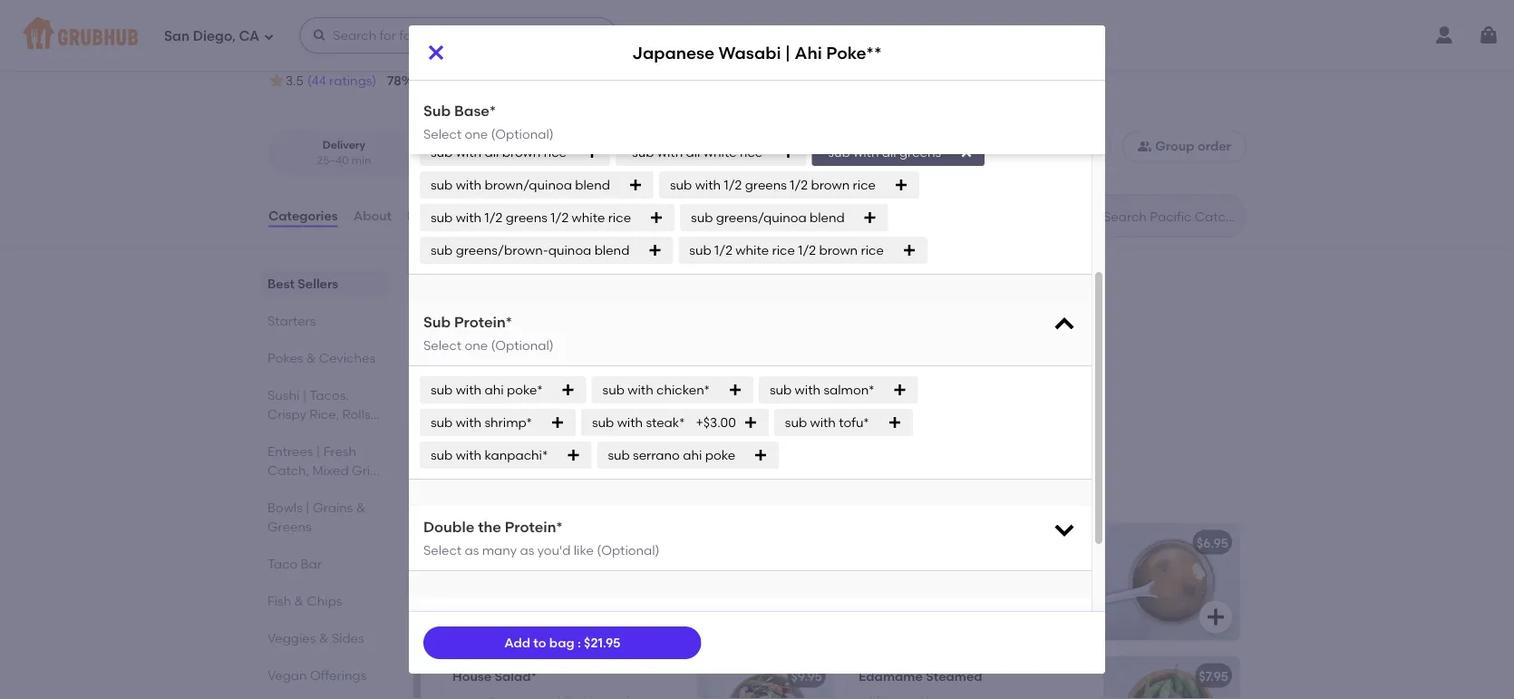 Task type: describe. For each thing, give the bounding box(es) containing it.
one for all
[[465, 100, 488, 115]]

the
[[478, 518, 501, 536]]

taco bar tab
[[268, 554, 381, 573]]

3.5
[[286, 73, 304, 89]]

instructions
[[481, 610, 564, 627]]

ordered
[[471, 297, 520, 312]]

greens
[[268, 519, 312, 534]]

86
[[488, 73, 503, 88]]

96
[[619, 73, 633, 88]]

sub with 1/2 greens 1/2 brown rice
[[670, 177, 876, 193]]

4575 la jolla drive ste 1160 button
[[289, 44, 456, 64]]

soft
[[1026, 561, 1049, 576]]

(optional) inside double the protein* select as many as you'd like (optional)
[[597, 542, 660, 558]]

grains
[[313, 500, 353, 515]]

salad*
[[495, 668, 537, 684]]

select inside double the protein* select as many as you'd like (optional)
[[424, 542, 462, 558]]

4575 la jolla drive ste 1160
[[290, 46, 455, 62]]

sushi
[[578, 424, 608, 439]]

sub for sub with chicken*
[[603, 382, 625, 397]]

ahi for poke
[[683, 447, 702, 463]]

bag
[[549, 635, 575, 651]]

add
[[504, 635, 530, 651]]

option group containing delivery 25–40 min
[[268, 130, 579, 176]]

sub for sub with ahi poke*
[[424, 313, 451, 331]]

greens for sub with 1/2 greens 1/2 white rice
[[506, 210, 548, 225]]

with for sub with shrimp*
[[456, 415, 482, 430]]

ca
[[239, 28, 260, 45]]

ahi for poke*
[[485, 382, 504, 397]]

sub with brown/quinoa blend
[[431, 177, 610, 193]]

sub 1/2 white rice 1/2 brown rice
[[690, 243, 884, 258]]

all for brown
[[485, 145, 499, 160]]

pokes
[[268, 350, 303, 366]]

ste
[[408, 46, 428, 62]]

svg image inside schedule button
[[1020, 139, 1034, 154]]

ginger,
[[636, 387, 678, 402]]

on time delivery
[[519, 75, 604, 88]]

Search Pacific Catch - La Jolla search field
[[1102, 208, 1241, 225]]

pickled
[[588, 387, 633, 402]]

catch
[[363, 2, 441, 33]]

sub for sub with salmon*
[[770, 382, 792, 397]]

double the protein* select as many as you'd like (optional)
[[424, 518, 660, 558]]

0 vertical spatial jolla
[[502, 2, 565, 33]]

potato,
[[453, 597, 498, 613]]

kanpachi*
[[485, 447, 548, 463]]

base:
[[527, 424, 561, 439]]

blend for sub greens/brown-quinoa blend
[[595, 243, 630, 258]]

chowder,
[[585, 561, 641, 576]]

select inside sub protein* select one (optional)
[[424, 338, 462, 353]]

best for best sellers most ordered on grubhub
[[438, 271, 480, 294]]

protein* inside double the protein* select as many as you'd like (optional)
[[505, 518, 563, 536]]

veggies & sides tab
[[268, 629, 381, 648]]

protein* inside sub protein* select one (optional)
[[454, 313, 512, 331]]

tacos,
[[310, 387, 349, 403]]

catch,
[[268, 463, 309, 478]]

0 vertical spatial japanese
[[632, 43, 715, 63]]

1 vertical spatial japanese wasabi | ahi poke**
[[451, 343, 640, 358]]

+$3.00
[[696, 415, 736, 430]]

schedule button
[[1004, 130, 1111, 163]]

greens for sub with 1/2 greens 1/2 brown rice
[[745, 177, 787, 193]]

(44
[[307, 73, 326, 88]]

rice,
[[611, 424, 637, 439]]

1/2 down sub greens/quinoa blend
[[798, 243, 816, 258]]

svg image inside the main navigation navigation
[[1478, 24, 1500, 46]]

edamame steamed
[[859, 668, 983, 684]]

vinaigrette
[[451, 424, 517, 439]]

1 horizontal spatial starters
[[438, 480, 514, 503]]

with for sub with 1/2 greens 1/2 white rice
[[456, 210, 482, 225]]

2 ½ from the left
[[640, 424, 651, 439]]

greens inside avocado, wakame seaweed salad, marinated cucumber, pickled ginger, daikon sprouts, furikake, soy-wasabi vinaigrette  |  base: ½ sushi rice, ½ mixed organic greens
[[542, 442, 584, 457]]

all for white
[[686, 145, 700, 160]]

sub for sub with 1/2 greens 1/2 brown rice
[[670, 177, 692, 193]]

& left more
[[268, 482, 277, 497]]

order for group order
[[1198, 138, 1232, 154]]

on
[[523, 297, 538, 312]]

0 horizontal spatial japanese
[[451, 343, 513, 358]]

vegan offerings tab
[[268, 666, 381, 685]]

salmon*
[[824, 382, 875, 397]]

1 vertical spatial poke**
[[597, 343, 640, 358]]

sub for sub with all brown rice
[[424, 76, 451, 94]]

mixed
[[312, 463, 349, 478]]

house salad* image
[[697, 656, 833, 699]]

best sellers tab
[[268, 274, 381, 293]]

shiitake
[[903, 561, 950, 576]]

san
[[164, 28, 190, 45]]

best for best sellers
[[268, 276, 295, 291]]

delivery
[[563, 75, 604, 88]]

1160
[[431, 46, 455, 62]]

pacific
[[268, 2, 357, 33]]

taco bar
[[268, 556, 322, 571]]

food
[[449, 75, 473, 88]]

sellers for best sellers
[[298, 276, 338, 291]]

sub for sub serrano ahi poke
[[608, 447, 630, 463]]

2 as from the left
[[520, 542, 534, 558]]

0 vertical spatial white
[[704, 145, 737, 160]]

furikake,
[[547, 405, 599, 421]]

2 base* from the top
[[454, 102, 496, 120]]

brown/quinoa
[[485, 177, 572, 193]]

sub for sub with all brown rice
[[431, 145, 453, 160]]

poke
[[705, 447, 736, 463]]

like
[[574, 542, 594, 558]]

1/2 up greens/brown-
[[485, 210, 503, 225]]

all for greens
[[882, 145, 897, 160]]

sub for sub greens/quinoa blend
[[691, 210, 713, 225]]

avocado, wakame seaweed salad, marinated cucumber, pickled ginger, daikon sprouts, furikake, soy-wasabi vinaigrette  |  base: ½ sushi rice, ½ mixed organic greens
[[451, 368, 678, 457]]

group order button
[[1122, 130, 1247, 163]]

you'd
[[537, 542, 571, 558]]

1 sub base* select one (optional) from the top
[[424, 76, 554, 115]]

1 horizontal spatial wasabi
[[719, 43, 781, 63]]

house-made creamy chowder, applewood bacon, yukon gold potato, lemon oil, crispy shallots, grilled bread
[[453, 561, 652, 631]]

glazed
[[859, 561, 900, 576]]

schedule
[[1038, 138, 1096, 154]]

soy-
[[602, 405, 628, 421]]

sub with steak*
[[592, 415, 685, 430]]

sides
[[332, 630, 364, 646]]

people icon image
[[1138, 139, 1152, 154]]

sub for sub with steak*
[[592, 415, 614, 430]]

$6.95
[[1197, 535, 1229, 550]]

-
[[447, 2, 458, 33]]

1/2 up greens/quinoa
[[724, 177, 742, 193]]

with for *sub with all white rice
[[657, 145, 683, 160]]

& right 'pokes'
[[306, 350, 316, 366]]

min inside the pickup 1.8 mi • 15–25 min
[[529, 154, 548, 167]]

sub with ahi poke*
[[431, 382, 543, 397]]

correct order
[[649, 75, 721, 88]]

sub with all brown rice
[[431, 145, 567, 160]]

entrees | fresh catch, mixed grill & more tab
[[268, 442, 381, 497]]

1 horizontal spatial poke**
[[826, 43, 882, 63]]

sub with shrimp*
[[431, 415, 532, 430]]

pokes & ceviches tab
[[268, 348, 381, 367]]

& right the fish
[[294, 593, 304, 609]]

0 horizontal spatial ahi
[[574, 343, 594, 358]]

with for sub with ahi poke*
[[456, 382, 482, 397]]

1 vertical spatial bowls
[[268, 500, 303, 515]]

house-
[[453, 561, 495, 576]]

about button
[[352, 183, 393, 249]]

edamame steamed image
[[1104, 656, 1240, 699]]

daikon
[[451, 405, 493, 421]]

sub with kanpachi*
[[431, 447, 548, 463]]

1/2 up sub greens/quinoa blend
[[790, 177, 808, 193]]

1 ½ from the left
[[564, 424, 575, 439]]

fish & chips tab
[[268, 591, 381, 610]]

pickup 1.8 mi • 15–25 min
[[456, 138, 548, 167]]

with for sub with brown/quinoa blend
[[456, 177, 482, 193]]

(optional) up 15–25
[[491, 126, 554, 142]]

sub for sub greens/brown-quinoa blend
[[431, 243, 453, 258]]

sprouts,
[[496, 405, 544, 421]]

offerings
[[310, 668, 367, 683]]

greens/brown-
[[456, 243, 548, 258]]

glazed shiitake mushroom, soft tofu, scallion
[[859, 561, 1080, 594]]

marinated
[[451, 387, 516, 402]]



Task type: locate. For each thing, give the bounding box(es) containing it.
(optional) down on at the left of page
[[491, 100, 554, 115]]

$7.95
[[1199, 668, 1229, 684]]

with for sub with all brown rice
[[456, 145, 482, 160]]

protein* up you'd
[[505, 518, 563, 536]]

greens/quinoa
[[716, 210, 807, 225]]

& left 'sides'
[[319, 630, 329, 646]]

one down food at left top
[[465, 100, 488, 115]]

2 vertical spatial white
[[736, 243, 769, 258]]

0 horizontal spatial poke**
[[597, 343, 640, 358]]

sushi
[[268, 387, 300, 403]]

:
[[578, 635, 581, 651]]

tofu*
[[839, 415, 870, 430]]

min down delivery
[[351, 154, 371, 167]]

*sub for *sub with all greens
[[823, 145, 850, 160]]

select down good food
[[424, 100, 462, 115]]

0 vertical spatial sub
[[424, 76, 451, 94]]

best up starters tab
[[268, 276, 295, 291]]

1 vertical spatial brown
[[811, 177, 850, 193]]

add to bag : $21.95
[[504, 635, 621, 651]]

la right 4575
[[322, 46, 337, 62]]

1 vertical spatial white
[[572, 210, 605, 225]]

steak*
[[646, 415, 685, 430]]

poke**
[[826, 43, 882, 63], [597, 343, 640, 358]]

white
[[704, 145, 737, 160], [572, 210, 605, 225], [736, 243, 769, 258]]

1 vertical spatial order
[[1198, 138, 1232, 154]]

sub down good
[[424, 102, 451, 120]]

made
[[495, 561, 531, 576]]

0 vertical spatial bowls
[[280, 425, 315, 441]]

with for sub with 1/2 greens 1/2 brown rice
[[695, 177, 721, 193]]

sub
[[424, 76, 451, 94], [424, 102, 451, 120], [424, 313, 451, 331]]

*sub with all white rice
[[627, 145, 763, 160]]

min
[[351, 154, 371, 167], [529, 154, 548, 167]]

sub down most at top left
[[424, 313, 451, 331]]

1 *sub from the left
[[627, 145, 654, 160]]

sub down the 1160
[[424, 76, 451, 94]]

blend for sub with brown/quinoa blend
[[575, 177, 610, 193]]

best inside best sellers most ordered on grubhub
[[438, 271, 480, 294]]

select up 1.8
[[424, 126, 462, 142]]

as
[[465, 542, 479, 558], [520, 542, 534, 558]]

salmon chowder* image
[[697, 523, 833, 641]]

0 vertical spatial protein*
[[454, 313, 512, 331]]

pokes & ceviches
[[268, 350, 375, 366]]

0 horizontal spatial jolla
[[340, 46, 370, 62]]

0 horizontal spatial best
[[268, 276, 295, 291]]

japanese
[[632, 43, 715, 63], [451, 343, 513, 358]]

2 *sub from the left
[[823, 145, 850, 160]]

1 horizontal spatial japanese
[[632, 43, 715, 63]]

0 vertical spatial poke**
[[826, 43, 882, 63]]

0 horizontal spatial *sub
[[627, 145, 654, 160]]

3 sub from the top
[[424, 313, 451, 331]]

order right group
[[1198, 138, 1232, 154]]

wasabi
[[719, 43, 781, 63], [516, 343, 563, 358]]

1 one from the top
[[465, 100, 488, 115]]

0 vertical spatial japanese wasabi | ahi poke**
[[632, 43, 882, 63]]

many
[[482, 542, 517, 558]]

select down double at the left of the page
[[424, 542, 462, 558]]

1 vertical spatial ahi
[[574, 343, 594, 358]]

0 vertical spatial base*
[[454, 76, 496, 94]]

wakame
[[512, 368, 565, 384]]

protein* down ordered at the top of page
[[454, 313, 512, 331]]

1 horizontal spatial as
[[520, 542, 534, 558]]

jolla inside 4575 la jolla drive ste 1160 button
[[340, 46, 370, 62]]

search icon image
[[1075, 205, 1096, 227]]

1 as from the left
[[465, 542, 479, 558]]

1 min from the left
[[351, 154, 371, 167]]

yukon
[[572, 579, 608, 594]]

more
[[280, 482, 311, 497]]

4 select from the top
[[424, 542, 462, 558]]

sub for sub with brown/quinoa blend
[[431, 177, 453, 193]]

|
[[785, 43, 791, 63], [566, 343, 571, 358], [303, 387, 307, 403], [520, 424, 524, 439], [316, 444, 320, 459], [306, 500, 310, 515]]

$21.95
[[584, 635, 621, 651]]

sub for sub with 1/2 greens 1/2 white rice
[[431, 210, 453, 225]]

japanese up avocado,
[[451, 343, 513, 358]]

1 base* from the top
[[454, 76, 496, 94]]

blend
[[575, 177, 610, 193], [810, 210, 845, 225], [595, 243, 630, 258]]

as up house-
[[465, 542, 479, 558]]

0 horizontal spatial min
[[351, 154, 371, 167]]

svg image
[[312, 28, 327, 43], [263, 31, 274, 42], [585, 145, 599, 160], [960, 145, 974, 160], [628, 178, 643, 192], [863, 211, 878, 225], [648, 243, 662, 258], [902, 243, 917, 258], [1052, 312, 1077, 337], [743, 415, 758, 430], [566, 448, 581, 462], [1205, 606, 1227, 628]]

½ down furikake,
[[564, 424, 575, 439]]

with for sub with kanpachi*
[[456, 447, 482, 463]]

bread
[[494, 616, 531, 631]]

1 vertical spatial la
[[322, 46, 337, 62]]

0 horizontal spatial order
[[692, 75, 721, 88]]

crispy
[[268, 406, 306, 422]]

bowls up entrees
[[280, 425, 315, 441]]

sellers for best sellers most ordered on grubhub
[[485, 271, 548, 294]]

*sub down 96
[[627, 145, 654, 160]]

mixed
[[451, 442, 488, 457]]

bowls | grains & greens tab
[[268, 498, 381, 536]]

2 sub base* select one (optional) from the top
[[424, 102, 554, 142]]

tofu,
[[1052, 561, 1080, 576]]

1 vertical spatial sub
[[424, 102, 451, 120]]

sellers inside best sellers tab
[[298, 276, 338, 291]]

starters
[[268, 313, 316, 328], [438, 480, 514, 503]]

ahi left poke*
[[485, 382, 504, 397]]

0 horizontal spatial wasabi
[[516, 343, 563, 358]]

brown down *sub with all greens
[[811, 177, 850, 193]]

as up made
[[520, 542, 534, 558]]

shiitake miso soup* image
[[1104, 523, 1240, 641]]

*sub up sub with 1/2 greens 1/2 brown rice on the top of page
[[823, 145, 850, 160]]

mi
[[472, 154, 485, 167]]

brown for sub with 1/2 greens 1/2 brown rice
[[811, 177, 850, 193]]

order for correct order
[[692, 75, 721, 88]]

2 horizontal spatial all
[[882, 145, 897, 160]]

white down greens/quinoa
[[736, 243, 769, 258]]

on
[[519, 75, 534, 88]]

rice,
[[309, 406, 339, 422]]

star icon image
[[268, 72, 286, 90]]

delivery 25–40 min
[[317, 138, 371, 167]]

2 vertical spatial sub
[[424, 313, 451, 331]]

0 horizontal spatial sellers
[[298, 276, 338, 291]]

0 horizontal spatial ½
[[564, 424, 575, 439]]

diego,
[[193, 28, 236, 45]]

bowls up greens
[[268, 500, 303, 515]]

order inside button
[[1198, 138, 1232, 154]]

with for sub with salmon*
[[795, 382, 821, 397]]

2 vertical spatial one
[[465, 338, 488, 353]]

jolla up ratings)
[[340, 46, 370, 62]]

brown right •
[[502, 145, 541, 160]]

chicken*
[[657, 382, 710, 397]]

starters up the the
[[438, 480, 514, 503]]

1 horizontal spatial all
[[686, 145, 700, 160]]

1 vertical spatial japanese
[[451, 343, 513, 358]]

starters tab
[[268, 311, 381, 330]]

brown for sub 1/2 white rice 1/2 brown rice
[[819, 243, 858, 258]]

salad,
[[627, 368, 664, 384]]

ahi left poke
[[683, 447, 702, 463]]

la right -
[[464, 2, 495, 33]]

1 vertical spatial base*
[[454, 102, 496, 120]]

san diego, ca
[[164, 28, 260, 45]]

1 horizontal spatial min
[[529, 154, 548, 167]]

sub greens/brown-quinoa blend
[[431, 243, 630, 258]]

4575
[[290, 46, 319, 62]]

categories
[[268, 208, 338, 223]]

1 horizontal spatial ahi
[[683, 447, 702, 463]]

one up mi
[[465, 126, 488, 142]]

1 vertical spatial one
[[465, 126, 488, 142]]

edamame
[[859, 668, 923, 684]]

creamy
[[535, 561, 581, 576]]

bacon,
[[525, 579, 569, 594]]

group order
[[1156, 138, 1232, 154]]

1 horizontal spatial best
[[438, 271, 480, 294]]

base* down food at left top
[[454, 102, 496, 120]]

sub for sub 1/2 white rice 1/2 brown rice
[[690, 243, 712, 258]]

3 select from the top
[[424, 338, 462, 353]]

japanese up correct
[[632, 43, 715, 63]]

sub for sub with shrimp*
[[431, 415, 453, 430]]

min inside delivery 25–40 min
[[351, 154, 371, 167]]

*sub for *sub with all white rice
[[627, 145, 654, 160]]

best
[[438, 271, 480, 294], [268, 276, 295, 291]]

1 vertical spatial blend
[[810, 210, 845, 225]]

0 vertical spatial order
[[692, 75, 721, 88]]

japanese wasabi | ahi poke** up correct order
[[632, 43, 882, 63]]

with for *sub with all greens
[[853, 145, 879, 160]]

1 horizontal spatial sellers
[[485, 271, 548, 294]]

special instructions
[[424, 610, 564, 627]]

0 horizontal spatial as
[[465, 542, 479, 558]]

grill
[[352, 463, 376, 478]]

0 horizontal spatial la
[[322, 46, 337, 62]]

2 select from the top
[[424, 126, 462, 142]]

1 vertical spatial ahi
[[683, 447, 702, 463]]

1 horizontal spatial ahi
[[795, 43, 822, 63]]

blend right quinoa
[[595, 243, 630, 258]]

sushi | tacos, crispy rice, rolls & bowls tab
[[268, 385, 381, 441]]

oil,
[[542, 597, 559, 613]]

$9.95
[[791, 668, 823, 684]]

blend up sub 1/2 white rice 1/2 brown rice
[[810, 210, 845, 225]]

white up sub with 1/2 greens 1/2 brown rice on the top of page
[[704, 145, 737, 160]]

1 vertical spatial protein*
[[505, 518, 563, 536]]

ceviches
[[319, 350, 375, 366]]

sub for sub with ahi poke*
[[431, 382, 453, 397]]

1.8
[[456, 154, 469, 167]]

rolls
[[342, 406, 371, 422]]

0 vertical spatial ahi
[[485, 382, 504, 397]]

2 one from the top
[[465, 126, 488, 142]]

one for ahi
[[465, 338, 488, 353]]

0 horizontal spatial starters
[[268, 313, 316, 328]]

| inside avocado, wakame seaweed salad, marinated cucumber, pickled ginger, daikon sprouts, furikake, soy-wasabi vinaigrette  |  base: ½ sushi rice, ½ mixed organic greens
[[520, 424, 524, 439]]

½ down wasabi
[[640, 424, 651, 439]]

best inside tab
[[268, 276, 295, 291]]

sellers up starters tab
[[298, 276, 338, 291]]

0 horizontal spatial all
[[485, 145, 499, 160]]

2 vertical spatial brown
[[819, 243, 858, 258]]

starters inside tab
[[268, 313, 316, 328]]

brown down sub greens/quinoa blend
[[819, 243, 858, 258]]

with for sub with chicken*
[[628, 382, 654, 397]]

2 vertical spatial blend
[[595, 243, 630, 258]]

la inside button
[[322, 46, 337, 62]]

one up avocado,
[[465, 338, 488, 353]]

sub with chicken*
[[603, 382, 710, 397]]

starters up 'pokes'
[[268, 313, 316, 328]]

select down most at top left
[[424, 338, 462, 353]]

sub base* select one (optional) up the pickup in the top left of the page
[[424, 76, 554, 115]]

veggies & sides
[[268, 630, 364, 646]]

base* right good
[[454, 76, 496, 94]]

good food
[[417, 75, 473, 88]]

all
[[485, 145, 499, 160], [686, 145, 700, 160], [882, 145, 897, 160]]

sushi | tacos, crispy rice, rolls & bowls entrees | fresh catch, mixed grill & more bowls | grains & greens
[[268, 387, 376, 534]]

0 horizontal spatial ahi
[[485, 382, 504, 397]]

japanese wasabi | ahi poke** image
[[699, 327, 835, 445]]

option group
[[268, 130, 579, 176]]

1 horizontal spatial ½
[[640, 424, 651, 439]]

1 vertical spatial wasabi
[[516, 343, 563, 358]]

one inside sub protein* select one (optional)
[[465, 338, 488, 353]]

& right grains
[[356, 500, 366, 515]]

sellers up on
[[485, 271, 548, 294]]

0 vertical spatial ahi
[[795, 43, 822, 63]]

0 vertical spatial wasabi
[[719, 43, 781, 63]]

sub inside sub protein* select one (optional)
[[424, 313, 451, 331]]

special
[[424, 610, 477, 627]]

greens for *sub with all greens
[[900, 145, 941, 160]]

15–25
[[497, 154, 526, 167]]

1 vertical spatial jolla
[[340, 46, 370, 62]]

•
[[489, 154, 493, 167]]

jolla up on at the left of page
[[502, 2, 565, 33]]

& down crispy
[[268, 425, 277, 441]]

best up most at top left
[[438, 271, 480, 294]]

0 vertical spatial one
[[465, 100, 488, 115]]

ratings)
[[329, 73, 377, 88]]

2 sub from the top
[[424, 102, 451, 120]]

3 one from the top
[[465, 338, 488, 353]]

1/2 up quinoa
[[551, 210, 569, 225]]

2 all from the left
[[686, 145, 700, 160]]

1 vertical spatial starters
[[438, 480, 514, 503]]

white up quinoa
[[572, 210, 605, 225]]

*sub
[[627, 145, 654, 160], [823, 145, 850, 160]]

pacific catch - la jolla
[[268, 2, 565, 33]]

sellers inside best sellers most ordered on grubhub
[[485, 271, 548, 294]]

main navigation navigation
[[0, 0, 1514, 71]]

3 all from the left
[[882, 145, 897, 160]]

1 horizontal spatial jolla
[[502, 2, 565, 33]]

2 min from the left
[[529, 154, 548, 167]]

veggies
[[268, 630, 316, 646]]

wasabi up correct order
[[719, 43, 781, 63]]

vegan
[[268, 668, 307, 683]]

1 sub from the top
[[424, 76, 451, 94]]

select
[[424, 100, 462, 115], [424, 126, 462, 142], [424, 338, 462, 353], [424, 542, 462, 558]]

1/2 down greens/quinoa
[[715, 243, 733, 258]]

1 select from the top
[[424, 100, 462, 115]]

jolla
[[502, 2, 565, 33], [340, 46, 370, 62]]

0 vertical spatial la
[[464, 2, 495, 33]]

serrano
[[633, 447, 680, 463]]

svg image
[[1478, 24, 1500, 46], [425, 42, 447, 63], [1020, 139, 1034, 154], [781, 145, 796, 160], [894, 178, 909, 192], [649, 211, 664, 225], [561, 383, 575, 397], [728, 383, 743, 397], [893, 383, 907, 397], [550, 415, 565, 430], [888, 415, 902, 430], [754, 448, 768, 462], [1052, 517, 1077, 542], [799, 606, 821, 628]]

1 all from the left
[[485, 145, 499, 160]]

(optional) up wakame
[[491, 338, 554, 353]]

japanese wasabi | ahi poke** up wakame
[[451, 343, 640, 358]]

blend right the brown/quinoa
[[575, 177, 610, 193]]

mushroom,
[[953, 561, 1023, 576]]

rice
[[544, 145, 567, 160], [740, 145, 763, 160], [853, 177, 876, 193], [608, 210, 631, 225], [772, 243, 795, 258], [861, 243, 884, 258]]

0 vertical spatial brown
[[502, 145, 541, 160]]

0 vertical spatial starters
[[268, 313, 316, 328]]

order
[[692, 75, 721, 88], [1198, 138, 1232, 154]]

sub base* select one (optional) up sub with all brown rice
[[424, 102, 554, 142]]

0 vertical spatial blend
[[575, 177, 610, 193]]

sub with 1/2 greens 1/2 white rice
[[431, 210, 631, 225]]

1 horizontal spatial order
[[1198, 138, 1232, 154]]

sub for sub with kanpachi*
[[431, 447, 453, 463]]

(optional) up 'chowder,' on the left bottom
[[597, 542, 660, 558]]

min up the brown/quinoa
[[529, 154, 548, 167]]

categories button
[[268, 183, 339, 249]]

wasabi up wakame
[[516, 343, 563, 358]]

1 horizontal spatial *sub
[[823, 145, 850, 160]]

(optional) inside sub protein* select one (optional)
[[491, 338, 554, 353]]

steamed
[[926, 668, 983, 684]]

with for sub with steak*
[[617, 415, 643, 430]]

shallots,
[[602, 597, 652, 613]]

with for sub with tofu*
[[810, 415, 836, 430]]

1/2
[[724, 177, 742, 193], [790, 177, 808, 193], [485, 210, 503, 225], [551, 210, 569, 225], [715, 243, 733, 258], [798, 243, 816, 258]]

lemon
[[501, 597, 539, 613]]

seaweed
[[568, 368, 623, 384]]

1 horizontal spatial la
[[464, 2, 495, 33]]

sub for sub with tofu*
[[785, 415, 807, 430]]

order right correct
[[692, 75, 721, 88]]



Task type: vqa. For each thing, say whether or not it's contained in the screenshot.
LOOKS LIKE YOU'VE STARTED AN ORDER AT A DIFFERENT RESTAURANT.
no



